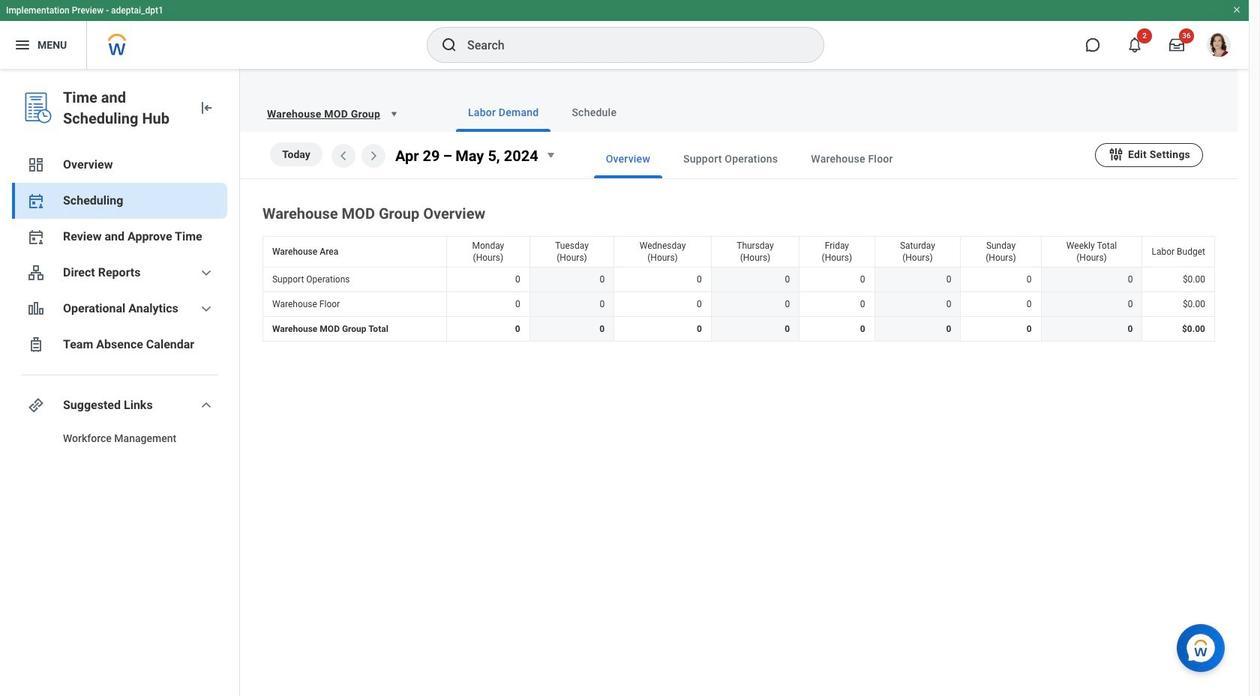 Task type: locate. For each thing, give the bounding box(es) containing it.
profile logan mcneil image
[[1207, 33, 1231, 60]]

tab list
[[426, 93, 1220, 132], [564, 140, 1095, 179]]

tab panel
[[240, 132, 1238, 345]]

chart image
[[27, 300, 45, 318]]

1 vertical spatial chevron down small image
[[197, 397, 215, 415]]

0 vertical spatial tab list
[[426, 93, 1220, 132]]

chevron down small image
[[197, 264, 215, 282], [197, 397, 215, 415]]

1 vertical spatial tab list
[[564, 140, 1095, 179]]

close environment banner image
[[1232, 5, 1241, 14]]

calendar user solid image
[[27, 228, 45, 246]]

1 chevron down small image from the top
[[197, 264, 215, 282]]

0 vertical spatial chevron down small image
[[197, 264, 215, 282]]

justify image
[[14, 36, 32, 54]]

caret down small image
[[386, 107, 401, 122]]

time and scheduling hub element
[[63, 87, 185, 129]]

chevron down small image
[[197, 300, 215, 318]]

chevron down small image for link image
[[197, 397, 215, 415]]

configure image
[[1108, 146, 1124, 162]]

2 chevron down small image from the top
[[197, 397, 215, 415]]

inbox large image
[[1169, 38, 1184, 53]]

banner
[[0, 0, 1249, 69]]



Task type: describe. For each thing, give the bounding box(es) containing it.
notifications large image
[[1127, 38, 1142, 53]]

task timeoff image
[[27, 336, 45, 354]]

search image
[[440, 36, 458, 54]]

transformation import image
[[197, 99, 215, 117]]

link image
[[27, 397, 45, 415]]

caret down small image
[[541, 146, 559, 164]]

chevron down small image for 'view team' image
[[197, 264, 215, 282]]

view team image
[[27, 264, 45, 282]]

navigation pane region
[[0, 69, 240, 697]]

dashboard image
[[27, 156, 45, 174]]

Search Workday  search field
[[467, 29, 793, 62]]

chevron left small image
[[335, 147, 353, 165]]

chevron right small image
[[365, 147, 383, 165]]

calendar user solid image
[[27, 192, 45, 210]]



